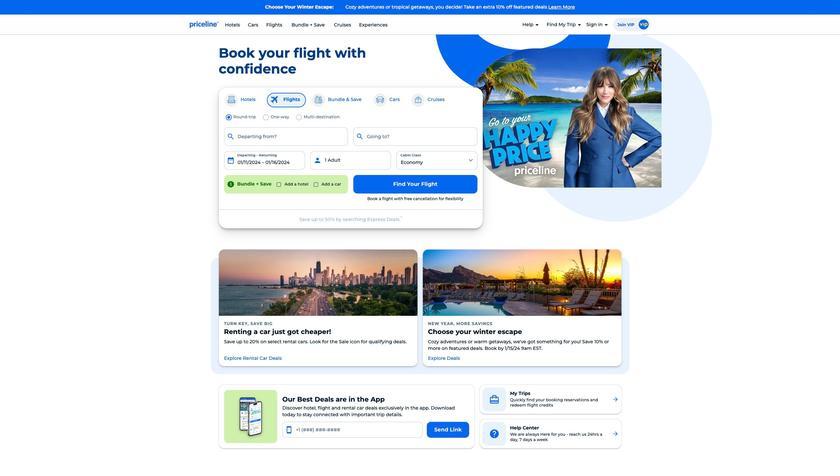 Task type: describe. For each thing, give the bounding box(es) containing it.
app screenshot image
[[224, 390, 277, 443]]

Departing from? field
[[224, 127, 348, 146]]

priceline.com home image
[[190, 21, 219, 28]]

flight-search-form element
[[222, 113, 481, 204]]

1 arrowright image from the top
[[613, 396, 619, 403]]

partner airline logos image
[[338, 215, 431, 223]]

+1 (###) ###-#### field
[[283, 422, 423, 438]]



Task type: locate. For each thing, give the bounding box(es) containing it.
none field going to?
[[354, 127, 478, 146]]

vip badge icon image
[[639, 19, 649, 29]]

arrowright image
[[613, 396, 619, 403], [613, 431, 619, 437]]

traveler selection text field
[[311, 151, 392, 170]]

0 horizontal spatial none field
[[224, 127, 348, 146]]

None field
[[224, 127, 348, 146], [354, 127, 478, 146]]

1 horizontal spatial none field
[[354, 127, 478, 146]]

Going to? field
[[354, 127, 478, 146]]

2 arrowright image from the top
[[613, 431, 619, 437]]

2 none field from the left
[[354, 127, 478, 146]]

1 vertical spatial arrowright image
[[613, 431, 619, 437]]

types of travel tab list
[[224, 93, 478, 107]]

Departing – Returning Date Picker field
[[224, 151, 305, 170]]

none field departing from?
[[224, 127, 348, 146]]

0 vertical spatial arrowright image
[[613, 396, 619, 403]]

1 none field from the left
[[224, 127, 348, 146]]



Task type: vqa. For each thing, say whether or not it's contained in the screenshot.
field to the right
yes



